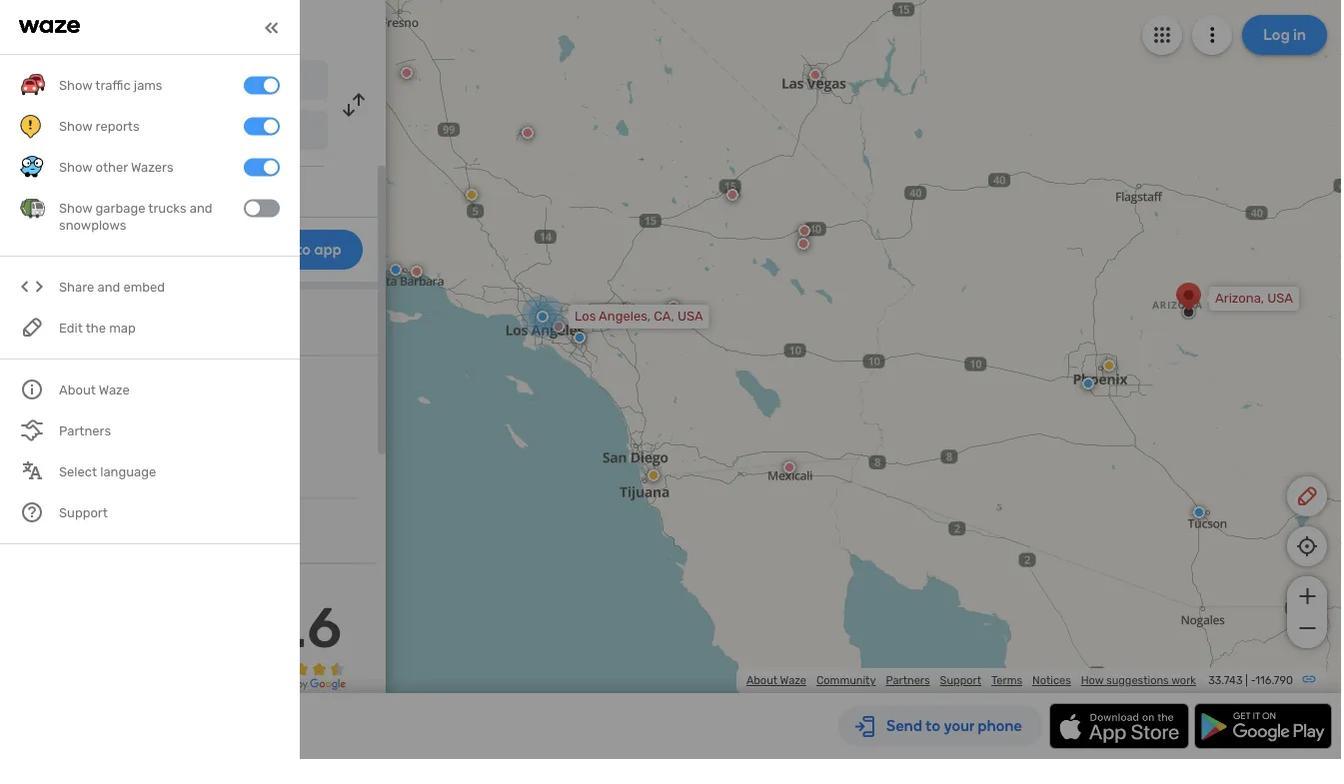 Task type: locate. For each thing, give the bounding box(es) containing it.
starting point
[[20, 323, 108, 340]]

support link
[[941, 674, 982, 688]]

usa right arizona
[[129, 125, 153, 139]]

usa down the starting point button
[[46, 406, 73, 422]]

partners
[[886, 674, 931, 688]]

2 vertical spatial los
[[20, 378, 54, 402]]

angeles inside los angeles ca, usa
[[59, 378, 137, 402]]

support
[[941, 674, 982, 688]]

ca, down driving
[[158, 75, 177, 89]]

about waze link
[[747, 674, 807, 688]]

usa inside 'arizona usa'
[[129, 125, 153, 139]]

0 horizontal spatial ca,
[[20, 406, 42, 422]]

los angeles ca, usa down driving
[[73, 73, 204, 90]]

0 horizontal spatial los
[[20, 378, 54, 402]]

2 horizontal spatial ca,
[[654, 309, 675, 324]]

los angeles ca, usa down the starting point button
[[20, 378, 137, 422]]

los down the starting point button
[[20, 378, 54, 402]]

share and embed
[[59, 279, 165, 295]]

starting point button
[[20, 323, 108, 355]]

1 vertical spatial ca,
[[654, 309, 675, 324]]

share
[[59, 279, 94, 295]]

lacity.org/index.htm link
[[60, 523, 192, 539]]

ca,
[[158, 75, 177, 89], [654, 309, 675, 324], [20, 406, 42, 422]]

4.6
[[257, 595, 342, 662]]

ca, down the starting point button
[[20, 406, 42, 422]]

lacity.org/index.htm
[[60, 523, 192, 539]]

los
[[73, 73, 96, 90], [575, 309, 596, 324], [20, 378, 54, 402]]

driving directions
[[120, 16, 266, 37]]

clock image
[[15, 177, 39, 201]]

2 vertical spatial ca,
[[20, 406, 42, 422]]

location image
[[20, 118, 44, 142]]

angeles up 'arizona usa'
[[99, 73, 151, 90]]

angeles down point
[[59, 378, 137, 402]]

2 horizontal spatial los
[[575, 309, 596, 324]]

arizona,
[[1216, 291, 1265, 306]]

angeles
[[99, 73, 151, 90], [59, 378, 137, 402]]

1 vertical spatial angeles
[[59, 378, 137, 402]]

usa
[[180, 75, 204, 89], [129, 125, 153, 139], [1268, 291, 1294, 306], [678, 309, 704, 324], [46, 406, 73, 422]]

0 vertical spatial los
[[73, 73, 96, 90]]

los up arizona
[[73, 73, 96, 90]]

arizona usa
[[73, 123, 153, 140]]

how suggestions work link
[[1082, 674, 1197, 688]]

los angeles ca, usa
[[73, 73, 204, 90], [20, 378, 137, 422]]

ca, right angeles,
[[654, 309, 675, 324]]

116.790
[[1256, 674, 1294, 688]]

computer image
[[20, 519, 44, 543]]

notices
[[1033, 674, 1072, 688]]

about waze community partners support terms notices how suggestions work
[[747, 674, 1197, 688]]

angeles,
[[599, 309, 651, 324]]

point
[[75, 323, 108, 340]]

terms link
[[992, 674, 1023, 688]]

code image
[[20, 275, 45, 300]]

pencil image
[[1296, 485, 1320, 509]]

los left angeles,
[[575, 309, 596, 324]]

current location image
[[20, 68, 44, 92]]

1 horizontal spatial ca,
[[158, 75, 177, 89]]

partners link
[[886, 674, 931, 688]]

0 vertical spatial ca,
[[158, 75, 177, 89]]



Task type: describe. For each thing, give the bounding box(es) containing it.
zoom in image
[[1295, 585, 1320, 609]]

community link
[[817, 674, 876, 688]]

-
[[1251, 674, 1256, 688]]

1 vertical spatial los
[[575, 309, 596, 324]]

embed
[[123, 279, 165, 295]]

los angeles, ca, usa
[[575, 309, 704, 324]]

1 horizontal spatial los
[[73, 73, 96, 90]]

zoom out image
[[1295, 617, 1320, 641]]

0 vertical spatial los angeles ca, usa
[[73, 73, 204, 90]]

share and embed link
[[20, 267, 280, 308]]

destination
[[138, 323, 212, 340]]

usa down driving directions
[[180, 75, 204, 89]]

suggestions
[[1107, 674, 1170, 688]]

arizona
[[73, 123, 122, 140]]

arizona, usa
[[1216, 291, 1294, 306]]

community
[[817, 674, 876, 688]]

|
[[1246, 674, 1249, 688]]

notices link
[[1033, 674, 1072, 688]]

33.743
[[1209, 674, 1243, 688]]

directions
[[183, 16, 266, 37]]

usa right arizona,
[[1268, 291, 1294, 306]]

about
[[747, 674, 778, 688]]

1 vertical spatial los angeles ca, usa
[[20, 378, 137, 422]]

and
[[97, 279, 120, 295]]

0 vertical spatial angeles
[[99, 73, 151, 90]]

terms
[[992, 674, 1023, 688]]

starting
[[20, 323, 72, 340]]

how
[[1082, 674, 1104, 688]]

work
[[1172, 674, 1197, 688]]

33.743 | -116.790
[[1209, 674, 1294, 688]]

waze
[[781, 674, 807, 688]]

driving
[[120, 16, 179, 37]]

link image
[[1302, 672, 1318, 688]]

usa right angeles,
[[678, 309, 704, 324]]

los inside los angeles ca, usa
[[20, 378, 54, 402]]



Task type: vqa. For each thing, say whether or not it's contained in the screenshot.
Nov
no



